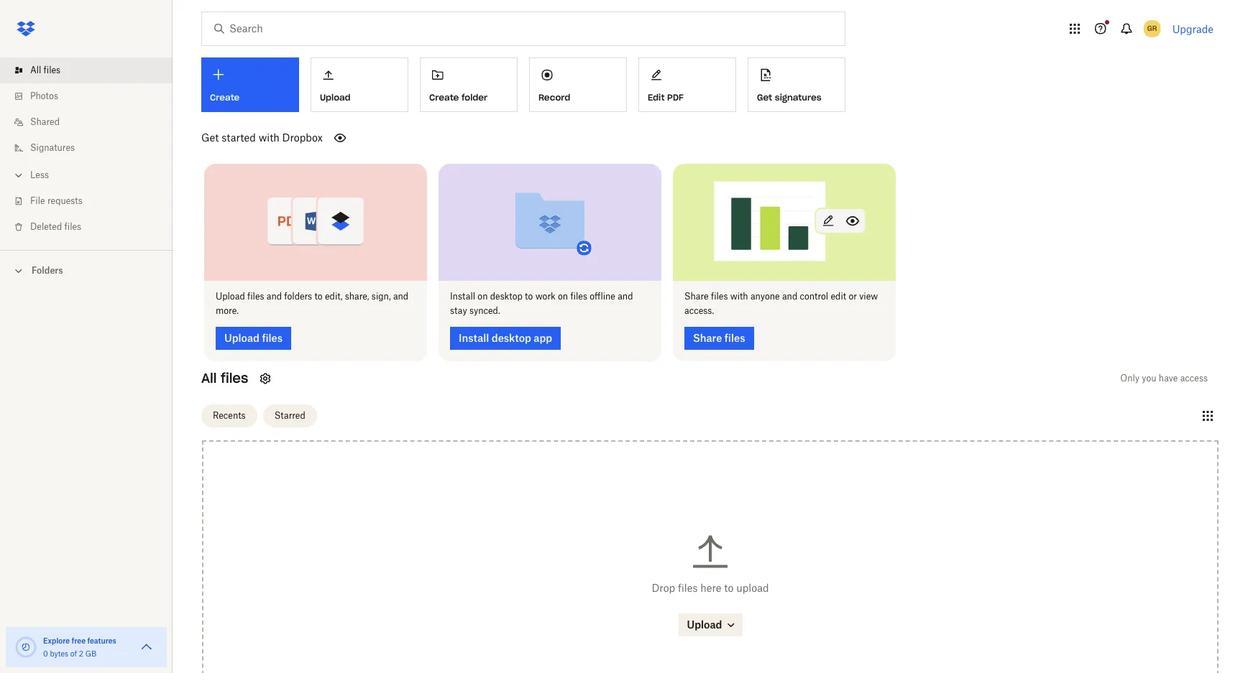 Task type: locate. For each thing, give the bounding box(es) containing it.
Search in folder "Dropbox" text field
[[229, 21, 815, 37]]

2 and from the left
[[393, 291, 408, 302]]

stay
[[450, 305, 467, 316]]

with
[[259, 132, 279, 144], [730, 291, 748, 302]]

1 vertical spatial all
[[201, 370, 217, 386]]

and left control
[[782, 291, 797, 302]]

to right here
[[724, 583, 734, 595]]

1 horizontal spatial with
[[730, 291, 748, 302]]

list
[[0, 49, 173, 250]]

files inside install on desktop to work on files offline and stay synced.
[[570, 291, 587, 302]]

upload files and folders to edit, share, sign, and more.
[[216, 291, 408, 316]]

all files up 'photos'
[[30, 65, 60, 75]]

to inside install on desktop to work on files offline and stay synced.
[[525, 291, 533, 302]]

folders
[[284, 291, 312, 302]]

1 horizontal spatial all
[[201, 370, 217, 386]]

1 horizontal spatial to
[[525, 291, 533, 302]]

folders
[[32, 265, 63, 276]]

create up started
[[210, 92, 240, 103]]

0
[[43, 650, 48, 659]]

to left work
[[525, 291, 533, 302]]

create
[[429, 92, 459, 103], [210, 92, 240, 103]]

0 vertical spatial get
[[757, 92, 772, 103]]

all up recents
[[201, 370, 217, 386]]

files left 'offline'
[[570, 291, 587, 302]]

upload
[[320, 92, 351, 103], [216, 291, 245, 302], [224, 332, 260, 344], [687, 619, 722, 631]]

shared link
[[12, 109, 173, 135]]

share files button
[[684, 327, 754, 350]]

1 vertical spatial share
[[693, 332, 722, 344]]

on right work
[[558, 291, 568, 302]]

drop
[[652, 583, 675, 595]]

files inside upload files and folders to edit, share, sign, and more.
[[247, 291, 264, 302]]

to left edit,
[[314, 291, 323, 302]]

install up stay
[[450, 291, 475, 302]]

access
[[1180, 373, 1208, 384]]

all files inside list item
[[30, 65, 60, 75]]

and inside install on desktop to work on files offline and stay synced.
[[618, 291, 633, 302]]

get signatures button
[[748, 58, 845, 112]]

all files up recents
[[201, 370, 248, 386]]

0 horizontal spatial to
[[314, 291, 323, 302]]

shared
[[30, 116, 60, 127]]

all files
[[30, 65, 60, 75], [201, 370, 248, 386]]

signatures
[[775, 92, 822, 103]]

upgrade
[[1172, 23, 1214, 35]]

files up 'photos'
[[44, 65, 60, 75]]

install inside install on desktop to work on files offline and stay synced.
[[450, 291, 475, 302]]

share inside button
[[693, 332, 722, 344]]

desktop inside "button"
[[492, 332, 531, 344]]

all up 'photos'
[[30, 65, 41, 75]]

1 vertical spatial with
[[730, 291, 748, 302]]

1 vertical spatial get
[[201, 132, 219, 144]]

files up folder settings 'image'
[[262, 332, 283, 344]]

get
[[757, 92, 772, 103], [201, 132, 219, 144]]

anyone
[[750, 291, 780, 302]]

gb
[[85, 650, 96, 659]]

share inside share files with anyone and control edit or view access.
[[684, 291, 709, 302]]

get started with dropbox
[[201, 132, 323, 144]]

install inside "button"
[[459, 332, 489, 344]]

0 vertical spatial all
[[30, 65, 41, 75]]

and left the folders at top
[[267, 291, 282, 302]]

and
[[267, 291, 282, 302], [393, 291, 408, 302], [618, 291, 633, 302], [782, 291, 797, 302]]

starred
[[274, 411, 305, 421]]

upload up the more.
[[216, 291, 245, 302]]

upload files
[[224, 332, 283, 344]]

0 vertical spatial desktop
[[490, 291, 523, 302]]

upload down the more.
[[224, 332, 260, 344]]

and right sign,
[[393, 291, 408, 302]]

files right deleted
[[64, 221, 81, 232]]

get inside button
[[757, 92, 772, 103]]

create inside popup button
[[210, 92, 240, 103]]

0 vertical spatial all files
[[30, 65, 60, 75]]

file requests
[[30, 196, 83, 206]]

1 vertical spatial install
[[459, 332, 489, 344]]

get left started
[[201, 132, 219, 144]]

with left anyone
[[730, 291, 748, 302]]

folder settings image
[[257, 370, 274, 387]]

0 horizontal spatial on
[[478, 291, 488, 302]]

files inside 'link'
[[64, 221, 81, 232]]

0 vertical spatial with
[[259, 132, 279, 144]]

drop files here to upload
[[652, 583, 769, 595]]

edit
[[831, 291, 846, 302]]

share down access. on the top right
[[693, 332, 722, 344]]

0 horizontal spatial all
[[30, 65, 41, 75]]

to for install on desktop to work on files offline and stay synced.
[[525, 291, 533, 302]]

install desktop app
[[459, 332, 552, 344]]

starred button
[[263, 405, 317, 428]]

desktop
[[490, 291, 523, 302], [492, 332, 531, 344]]

1 horizontal spatial get
[[757, 92, 772, 103]]

0 vertical spatial share
[[684, 291, 709, 302]]

to
[[314, 291, 323, 302], [525, 291, 533, 302], [724, 583, 734, 595]]

create inside button
[[429, 92, 459, 103]]

list containing all files
[[0, 49, 173, 250]]

2 on from the left
[[558, 291, 568, 302]]

and right 'offline'
[[618, 291, 633, 302]]

dropbox
[[282, 132, 323, 144]]

0 horizontal spatial get
[[201, 132, 219, 144]]

files up access. on the top right
[[711, 291, 728, 302]]

4 and from the left
[[782, 291, 797, 302]]

files inside button
[[725, 332, 745, 344]]

1 vertical spatial desktop
[[492, 332, 531, 344]]

install down synced.
[[459, 332, 489, 344]]

install desktop app button
[[450, 327, 561, 350]]

signatures
[[30, 142, 75, 153]]

upload inside dropdown button
[[687, 619, 722, 631]]

share up access. on the top right
[[684, 291, 709, 302]]

upload down "drop files here to upload"
[[687, 619, 722, 631]]

share files with anyone and control edit or view access.
[[684, 291, 878, 316]]

upload up dropbox
[[320, 92, 351, 103]]

get left signatures
[[757, 92, 772, 103]]

folder
[[462, 92, 488, 103]]

install
[[450, 291, 475, 302], [459, 332, 489, 344]]

files up upload files
[[247, 291, 264, 302]]

create left folder
[[429, 92, 459, 103]]

upload button
[[678, 614, 742, 637]]

0 horizontal spatial all files
[[30, 65, 60, 75]]

get for get started with dropbox
[[201, 132, 219, 144]]

3 and from the left
[[618, 291, 633, 302]]

files
[[44, 65, 60, 75], [64, 221, 81, 232], [247, 291, 264, 302], [570, 291, 587, 302], [711, 291, 728, 302], [262, 332, 283, 344], [725, 332, 745, 344], [221, 370, 248, 386], [678, 583, 698, 595]]

with for started
[[259, 132, 279, 144]]

files left folder settings 'image'
[[221, 370, 248, 386]]

with right started
[[259, 132, 279, 144]]

files inside button
[[262, 332, 283, 344]]

all
[[30, 65, 41, 75], [201, 370, 217, 386]]

share,
[[345, 291, 369, 302]]

on up synced.
[[478, 291, 488, 302]]

work
[[535, 291, 556, 302]]

2
[[79, 650, 83, 659]]

create folder button
[[420, 58, 518, 112]]

create for create
[[210, 92, 240, 103]]

2 horizontal spatial to
[[724, 583, 734, 595]]

share
[[684, 291, 709, 302], [693, 332, 722, 344]]

get signatures
[[757, 92, 822, 103]]

desktop up synced.
[[490, 291, 523, 302]]

on
[[478, 291, 488, 302], [558, 291, 568, 302]]

to inside upload files and folders to edit, share, sign, and more.
[[314, 291, 323, 302]]

files down share files with anyone and control edit or view access.
[[725, 332, 745, 344]]

install on desktop to work on files offline and stay synced.
[[450, 291, 633, 316]]

only you have access
[[1120, 373, 1208, 384]]

1 horizontal spatial all files
[[201, 370, 248, 386]]

1 on from the left
[[478, 291, 488, 302]]

0 horizontal spatial with
[[259, 132, 279, 144]]

0 vertical spatial install
[[450, 291, 475, 302]]

1 horizontal spatial on
[[558, 291, 568, 302]]

1 horizontal spatial create
[[429, 92, 459, 103]]

desktop left app
[[492, 332, 531, 344]]

bytes
[[50, 650, 68, 659]]

synced.
[[469, 305, 500, 316]]

dropbox image
[[12, 14, 40, 43]]

with inside share files with anyone and control edit or view access.
[[730, 291, 748, 302]]

0 horizontal spatial create
[[210, 92, 240, 103]]



Task type: vqa. For each thing, say whether or not it's contained in the screenshot.


Task type: describe. For each thing, give the bounding box(es) containing it.
more.
[[216, 305, 239, 316]]

share for share files with anyone and control edit or view access.
[[684, 291, 709, 302]]

only
[[1120, 373, 1140, 384]]

desktop inside install on desktop to work on files offline and stay synced.
[[490, 291, 523, 302]]

free
[[72, 637, 86, 646]]

deleted files
[[30, 221, 81, 232]]

share files
[[693, 332, 745, 344]]

and inside share files with anyone and control edit or view access.
[[782, 291, 797, 302]]

upload inside button
[[224, 332, 260, 344]]

create for create folder
[[429, 92, 459, 103]]

record
[[538, 92, 570, 103]]

control
[[800, 291, 828, 302]]

all inside list item
[[30, 65, 41, 75]]

pdf
[[667, 92, 684, 103]]

with for files
[[730, 291, 748, 302]]

features
[[87, 637, 116, 646]]

explore free features 0 bytes of 2 gb
[[43, 637, 116, 659]]

explore
[[43, 637, 70, 646]]

get for get signatures
[[757, 92, 772, 103]]

all files link
[[12, 58, 173, 83]]

upload files button
[[216, 327, 291, 350]]

1 and from the left
[[267, 291, 282, 302]]

files inside list item
[[44, 65, 60, 75]]

deleted
[[30, 221, 62, 232]]

less
[[30, 170, 49, 180]]

install for install on desktop to work on files offline and stay synced.
[[450, 291, 475, 302]]

photos
[[30, 91, 58, 101]]

file
[[30, 196, 45, 206]]

install for install desktop app
[[459, 332, 489, 344]]

app
[[534, 332, 552, 344]]

quota usage element
[[14, 636, 37, 659]]

edit,
[[325, 291, 343, 302]]

create button
[[201, 58, 299, 112]]

requests
[[47, 196, 83, 206]]

upload
[[736, 583, 769, 595]]

files inside share files with anyone and control edit or view access.
[[711, 291, 728, 302]]

signatures link
[[12, 135, 173, 161]]

sign,
[[372, 291, 391, 302]]

create folder
[[429, 92, 488, 103]]

edit
[[648, 92, 665, 103]]

folders button
[[0, 260, 173, 281]]

view
[[859, 291, 878, 302]]

recents
[[213, 411, 246, 421]]

started
[[222, 132, 256, 144]]

or
[[849, 291, 857, 302]]

upload inside upload files and folders to edit, share, sign, and more.
[[216, 291, 245, 302]]

have
[[1159, 373, 1178, 384]]

file requests link
[[12, 188, 173, 214]]

edit pdf button
[[638, 58, 736, 112]]

access.
[[684, 305, 714, 316]]

gr button
[[1141, 17, 1164, 40]]

photos link
[[12, 83, 173, 109]]

you
[[1142, 373, 1156, 384]]

share for share files
[[693, 332, 722, 344]]

deleted files link
[[12, 214, 173, 240]]

offline
[[590, 291, 615, 302]]

files left here
[[678, 583, 698, 595]]

edit pdf
[[648, 92, 684, 103]]

here
[[700, 583, 721, 595]]

1 vertical spatial all files
[[201, 370, 248, 386]]

upload button
[[311, 58, 408, 112]]

record button
[[529, 58, 627, 112]]

less image
[[12, 168, 26, 183]]

of
[[70, 650, 77, 659]]

gr
[[1147, 24, 1157, 33]]

recents button
[[201, 405, 257, 428]]

upload inside popup button
[[320, 92, 351, 103]]

all files list item
[[0, 58, 173, 83]]

upgrade link
[[1172, 23, 1214, 35]]

to for drop files here to upload
[[724, 583, 734, 595]]



